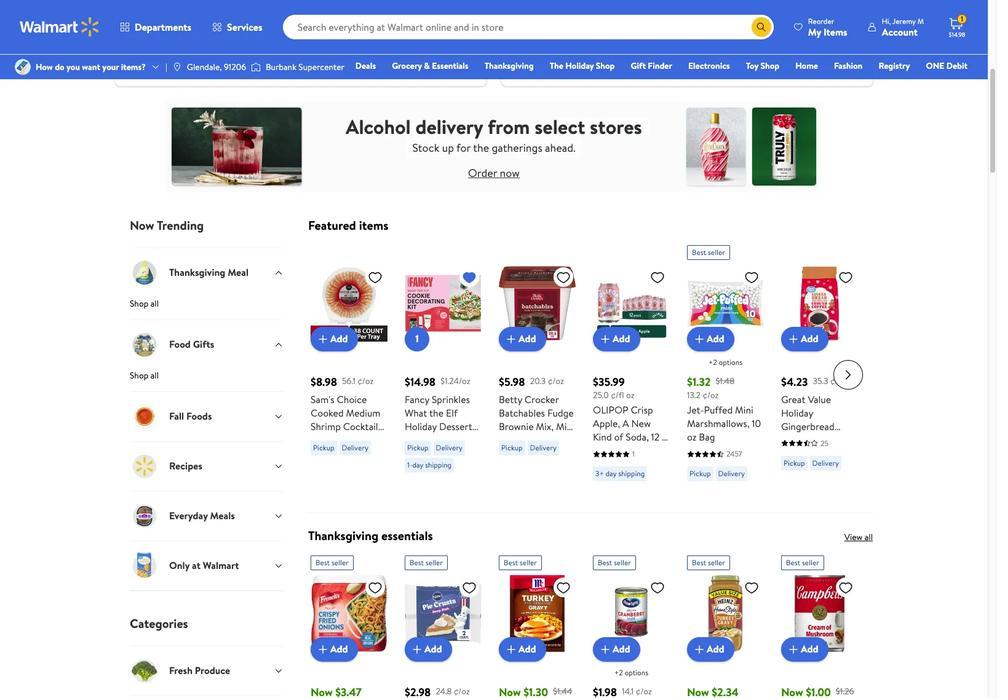 Task type: vqa. For each thing, say whether or not it's contained in the screenshot.
the online
no



Task type: locate. For each thing, give the bounding box(es) containing it.
options for $1.48
[[719, 357, 743, 368]]

hi, jeremy m account
[[882, 16, 924, 38]]

seller down thanksgiving essentials
[[332, 558, 349, 568]]

¢/oz right 35.3
[[831, 375, 847, 388]]

now inside fresh bakery favorites list item
[[543, 61, 558, 73]]

1 horizontal spatial $14.98
[[949, 30, 966, 39]]

home link
[[790, 59, 824, 73]]

delivery down mix, at the right bottom of page
[[530, 443, 557, 453]]

shop all link down gifts
[[130, 369, 284, 392]]

day for 3+
[[606, 469, 617, 479]]

shop all
[[130, 297, 159, 310], [130, 369, 159, 382]]

best seller up mccormick gravy mix - turkey naturally flavored, 0.87 oz gravies image on the right bottom of the page
[[504, 558, 537, 568]]

fresh left produce
[[169, 665, 193, 678]]

fresh inside fresh produce dropdown button
[[169, 665, 193, 678]]

delivery down 25
[[813, 458, 839, 469]]

oz right 16
[[322, 447, 331, 461]]

options up 14.1 ¢/oz
[[625, 668, 649, 678]]

list containing thanksgiving hq
[[108, 0, 880, 86]]

shipping for 1-day shipping
[[425, 460, 452, 470]]

0 horizontal spatial fresh
[[169, 665, 193, 678]]

1 vertical spatial medium
[[781, 447, 816, 461]]

seller for pillsbury frozen pie crust, deep dish, two 9-inch pie crusts & pans, 2 ct, 12 oz image
[[426, 558, 443, 568]]

your inside thanksgiving hq list item
[[154, 61, 171, 73]]

$1.44
[[553, 686, 572, 698]]

0 horizontal spatial your
[[102, 61, 119, 73]]

0 horizontal spatial +2
[[615, 668, 623, 678]]

0 horizontal spatial  image
[[15, 59, 31, 75]]

mini
[[735, 404, 754, 417]]

0 horizontal spatial now
[[500, 166, 520, 181]]

1 vertical spatial to
[[548, 433, 557, 447]]

0 horizontal spatial you
[[66, 61, 80, 73]]

fashion
[[834, 60, 863, 72]]

1 shop all link from the top
[[130, 297, 284, 320]]

holiday down fancy
[[405, 420, 437, 433]]

pickup for $14.98
[[407, 443, 429, 453]]

3+
[[596, 469, 604, 479]]

1 vertical spatial +2 options
[[615, 668, 649, 678]]

seller for mccormick gravy mix - turkey naturally flavored, 0.87 oz gravies image on the right bottom of the page
[[520, 558, 537, 568]]

order now link
[[468, 166, 520, 181]]

best down thanksgiving essentials
[[316, 558, 330, 568]]

1 button
[[405, 327, 429, 352]]

1 shop all from the top
[[130, 297, 159, 310]]

oz.
[[564, 447, 576, 461]]

$14.98 up the debit
[[949, 30, 966, 39]]

add to cart image for betty crocker batchables fudge brownie mix, mix and bake 4 to 12 per batch, 29.5 oz. image
[[504, 332, 519, 347]]

add to cart image for sam's choice cooked medium shrimp cocktail ring with sauce, 16 oz image
[[316, 332, 330, 347]]

your right want
[[102, 61, 119, 73]]

add to cart image for +2 options
[[692, 643, 707, 657]]

12 right roast,
[[847, 447, 856, 461]]

olipop
[[593, 404, 629, 417]]

delivery down 2457
[[718, 469, 745, 479]]

add for ocean spray jellied cranberry sauce, 14 oz can image's the add button
[[613, 643, 630, 657]]

0 horizontal spatial holiday
[[405, 420, 437, 433]]

everyday
[[169, 510, 208, 523]]

1 vertical spatial fresh
[[169, 665, 193, 678]]

best for "campbell's condensed cream of mushroom soup, 10.5 oz can" "image"
[[786, 558, 801, 568]]

 image right "|"
[[172, 62, 182, 72]]

0 horizontal spatial shipping
[[425, 460, 452, 470]]

seller up heinz homestyle turkey gravy value size, 18 oz jar image
[[708, 558, 725, 568]]

¢/oz right 56.1 at left bottom
[[358, 375, 374, 388]]

$14.98 $1.24/oz fancy sprinkles what the elf holiday dessert decorating kit, 12.1 oz
[[405, 374, 472, 461]]

how do you want your items?
[[36, 61, 146, 73]]

seller inside product group
[[708, 247, 725, 257]]

find
[[135, 61, 152, 73]]

add to cart image for olipop crisp apple, a new kind of soda, 12 fl oz (12 pack)
[[692, 332, 707, 347]]

1 horizontal spatial your
[[154, 61, 171, 73]]

pickup for $5.98
[[501, 443, 523, 453]]

thanksgiving for thanksgiving hq everything you need to put together a memorable meal.
[[125, 3, 188, 18]]

best seller up ocean spray jellied cranberry sauce, 14 oz can image
[[598, 558, 631, 568]]

you
[[167, 23, 181, 35], [66, 61, 80, 73]]

add button for french's original crispy fried onions, 6 oz salad toppings image
[[311, 638, 358, 662]]

at
[[192, 559, 201, 573]]

soda,
[[626, 431, 649, 444]]

0 horizontal spatial to
[[203, 23, 211, 35]]

2 horizontal spatial 1
[[961, 14, 964, 24]]

+2 options up 14.1 on the bottom right of the page
[[615, 668, 649, 678]]

essentials
[[432, 60, 469, 72]]

items
[[824, 25, 848, 38]]

my
[[808, 25, 821, 38]]

+2 options for 14.1 ¢/oz
[[615, 668, 649, 678]]

oz left bag
[[687, 431, 697, 444]]

0 vertical spatial medium
[[346, 406, 381, 420]]

0 vertical spatial $14.98
[[949, 30, 966, 39]]

best
[[692, 247, 706, 257], [316, 558, 330, 568], [410, 558, 424, 568], [504, 558, 518, 568], [598, 558, 612, 568], [692, 558, 706, 568], [786, 558, 801, 568]]

bag
[[699, 431, 715, 444]]

thanksgiving inside thanksgiving link
[[485, 60, 534, 72]]

bakery
[[540, 3, 572, 18]]

delivery for $5.98
[[530, 443, 557, 453]]

shop all link down thanksgiving meal
[[130, 297, 284, 320]]

do
[[55, 61, 64, 73]]

add to favorites list, campbell's condensed cream of mushroom soup, 10.5 oz can image
[[839, 581, 853, 596]]

the inside alcohol delivery from select stores stock up for the gatherings ahead.
[[473, 140, 489, 156]]

best seller for pillsbury frozen pie crust, deep dish, two 9-inch pie crusts & pans, 2 ct, 12 oz image
[[410, 558, 443, 568]]

0 vertical spatial +2 options
[[709, 357, 743, 368]]

12 right 4
[[559, 433, 568, 447]]

1-
[[407, 460, 413, 470]]

2 horizontal spatial 12
[[847, 447, 856, 461]]

toy
[[746, 60, 759, 72]]

shipping down pack) in the bottom right of the page
[[618, 469, 645, 479]]

0 vertical spatial shop all link
[[130, 297, 284, 320]]

medium inside $4.23 35.3 ¢/oz great value holiday gingerbread ground coffee, medium roast, 12 oz
[[781, 447, 816, 461]]

2 horizontal spatial holiday
[[781, 406, 813, 420]]

1 vertical spatial options
[[625, 668, 649, 678]]

 image for glendale, 91206
[[172, 62, 182, 72]]

you right do
[[66, 61, 80, 73]]

1 horizontal spatial shipping
[[618, 469, 645, 479]]

add for the add button related to "campbell's condensed cream of mushroom soup, 10.5 oz can" "image"
[[801, 643, 819, 657]]

sprinkles
[[432, 393, 470, 406]]

best for jet-puffed mini marshmallows, 10 oz bag image
[[692, 247, 706, 257]]

1 horizontal spatial to
[[548, 433, 557, 447]]

cocktail
[[343, 420, 378, 433]]

1 horizontal spatial you
[[167, 23, 181, 35]]

14.1
[[622, 686, 634, 698]]

add for the add button related to french's original crispy fried onions, 6 oz salad toppings image
[[330, 643, 348, 657]]

best down essentials
[[410, 558, 424, 568]]

Walmart Site-Wide search field
[[283, 15, 774, 39]]

0 vertical spatial now
[[543, 61, 558, 73]]

pickup
[[313, 443, 334, 453], [407, 443, 429, 453], [501, 443, 523, 453], [784, 458, 805, 469], [690, 469, 711, 479]]

you left need
[[167, 23, 181, 35]]

batchables
[[499, 406, 545, 420]]

meal
[[228, 266, 249, 280]]

pickup down brownie
[[501, 443, 523, 453]]

1 your from the left
[[154, 61, 171, 73]]

order
[[468, 166, 497, 181]]

fresh inside fresh bakery favorites list item
[[511, 3, 538, 18]]

everything
[[125, 23, 165, 35]]

1 horizontal spatial options
[[719, 357, 743, 368]]

add to favorites list, pillsbury frozen pie crust, deep dish, two 9-inch pie crusts & pans, 2 ct, 12 oz image
[[462, 581, 477, 596]]

1 horizontal spatial the
[[473, 140, 489, 156]]

best up ocean spray jellied cranberry sauce, 14 oz can image
[[598, 558, 612, 568]]

 image
[[15, 59, 31, 75], [172, 62, 182, 72]]

thanksgiving essentials
[[308, 528, 433, 544]]

shipping for 3+ day shipping
[[618, 469, 645, 479]]

day right 3+
[[606, 469, 617, 479]]

oz down ground
[[781, 461, 791, 474]]

best seller down thanksgiving essentials
[[316, 558, 349, 568]]

find your feast
[[135, 61, 192, 73]]

20.3
[[530, 375, 546, 388]]

pickup down shrimp
[[313, 443, 334, 453]]

fancy sprinkles what the elf holiday dessert decorating kit, 12.1 oz image
[[405, 265, 482, 342]]

add button for ocean spray jellied cranberry sauce, 14 oz can image
[[593, 638, 640, 662]]

shop inside the holiday shop link
[[596, 60, 615, 72]]

best seller up jet-puffed mini marshmallows, 10 oz bag image
[[692, 247, 725, 257]]

alcohol delivery from select stores stock up for the gatherings ahead.
[[346, 113, 642, 156]]

¢/oz right 13.2
[[703, 389, 719, 401]]

jet-
[[687, 404, 704, 417]]

seller up ocean spray jellied cranberry sauce, 14 oz can image
[[614, 558, 631, 568]]

thanksgiving up departments
[[125, 3, 188, 18]]

the
[[473, 140, 489, 156], [429, 406, 444, 420]]

add for great value holiday gingerbread ground coffee, medium roast, 12 oz image the add button
[[801, 332, 819, 346]]

the left elf
[[429, 406, 444, 420]]

1 vertical spatial all
[[151, 369, 159, 382]]

coffee,
[[816, 433, 848, 447]]

best up mccormick gravy mix - turkey naturally flavored, 0.87 oz gravies image on the right bottom of the page
[[504, 558, 518, 568]]

recipes button
[[130, 441, 284, 491]]

best for mccormick gravy mix - turkey naturally flavored, 0.87 oz gravies image on the right bottom of the page
[[504, 558, 518, 568]]

1 vertical spatial +2
[[615, 668, 623, 678]]

list
[[108, 0, 880, 86]]

0 horizontal spatial $14.98
[[405, 374, 436, 390]]

great value holiday gingerbread ground coffee, medium roast, 12 oz image
[[781, 265, 858, 342]]

add to favorites list, mccormick gravy mix - turkey naturally flavored, 0.87 oz gravies image
[[556, 581, 571, 596]]

0 vertical spatial +2
[[709, 357, 717, 368]]

add to cart image for french's original crispy fried onions, 6 oz salad toppings image
[[316, 643, 330, 657]]

add to cart image
[[316, 332, 330, 347], [504, 332, 519, 347], [598, 332, 613, 347], [316, 643, 330, 657], [410, 643, 425, 657], [504, 643, 519, 657], [598, 643, 613, 657], [786, 643, 801, 657]]

ocean spray jellied cranberry sauce, 14 oz can image
[[593, 576, 670, 652]]

0 vertical spatial you
[[167, 23, 181, 35]]

seller up "campbell's condensed cream of mushroom soup, 10.5 oz can" "image"
[[802, 558, 819, 568]]

betty
[[499, 393, 522, 406]]

supercenter
[[299, 61, 345, 73]]

great
[[781, 393, 806, 406]]

0 vertical spatial all
[[151, 297, 159, 310]]

holiday up ground
[[781, 406, 813, 420]]

delivery for $14.98
[[436, 443, 463, 453]]

shop
[[596, 60, 615, 72], [761, 60, 780, 72], [522, 61, 541, 73], [130, 297, 149, 310], [130, 369, 149, 382]]

0 horizontal spatial medium
[[346, 406, 381, 420]]

0 horizontal spatial day
[[413, 460, 423, 470]]

1 horizontal spatial +2
[[709, 357, 717, 368]]

registry
[[879, 60, 910, 72]]

1 horizontal spatial day
[[606, 469, 617, 479]]

2 shop all from the top
[[130, 369, 159, 382]]

day down decorating
[[413, 460, 423, 470]]

1 inside 1 $14.98
[[961, 14, 964, 24]]

0 vertical spatial the
[[473, 140, 489, 156]]

1 horizontal spatial medium
[[781, 447, 816, 461]]

add to favorites list, olipop crisp apple, a new kind of soda, 12 fl oz (12 pack) image
[[650, 270, 665, 285]]

all for thanksgiving
[[151, 297, 159, 310]]

oz inside $8.98 56.1 ¢/oz sam's choice cooked medium shrimp cocktail ring with sauce, 16 oz
[[322, 447, 331, 461]]

to left put on the left of the page
[[203, 23, 211, 35]]

1 vertical spatial $14.98
[[405, 374, 436, 390]]

¢/oz right 14.1 on the bottom right of the page
[[636, 686, 652, 698]]

best seller inside product group
[[692, 247, 725, 257]]

medium
[[346, 406, 381, 420], [781, 447, 816, 461]]

1 up fancy
[[415, 332, 419, 346]]

0 horizontal spatial options
[[625, 668, 649, 678]]

seller for heinz homestyle turkey gravy value size, 18 oz jar image
[[708, 558, 725, 568]]

add button for olipop crisp apple, a new kind of soda, 12 fl oz (12 pack) image
[[593, 327, 640, 352]]

add button
[[311, 327, 358, 352], [499, 327, 546, 352], [593, 327, 640, 352], [687, 327, 734, 352], [781, 327, 829, 352], [311, 638, 358, 662], [405, 638, 452, 662], [499, 638, 546, 662], [593, 638, 640, 662], [687, 638, 734, 662], [781, 638, 829, 662]]

fresh left bakery
[[511, 3, 538, 18]]

options up $1.48
[[719, 357, 743, 368]]

1 vertical spatial shop all link
[[130, 369, 284, 392]]

sam's
[[311, 393, 334, 406]]

one debit walmart+
[[926, 60, 968, 89]]

+2 options for $1.48
[[709, 357, 743, 368]]

pickup up 1-
[[407, 443, 429, 453]]

2 shop all link from the top
[[130, 369, 284, 392]]

0 horizontal spatial 1
[[415, 332, 419, 346]]

now right thanksgiving link at the top of the page
[[543, 61, 558, 73]]

seller
[[708, 247, 725, 257], [332, 558, 349, 568], [426, 558, 443, 568], [520, 558, 537, 568], [614, 558, 631, 568], [708, 558, 725, 568], [802, 558, 819, 568]]

$1.48
[[716, 375, 735, 388]]

thanksgiving inside thanksgiving hq everything you need to put together a memorable meal.
[[125, 3, 188, 18]]

 image for how do you want your items?
[[15, 59, 31, 75]]

1 vertical spatial now
[[500, 166, 520, 181]]

foods
[[186, 410, 212, 423]]

shop all for food gifts
[[130, 369, 159, 382]]

0 horizontal spatial 12
[[559, 433, 568, 447]]

pack)
[[619, 444, 642, 458]]

medium left 25
[[781, 447, 816, 461]]

your right find
[[154, 61, 171, 73]]

best seller up "campbell's condensed cream of mushroom soup, 10.5 oz can" "image"
[[786, 558, 819, 568]]

1 vertical spatial you
[[66, 61, 80, 73]]

add to cart image
[[692, 332, 707, 347], [786, 332, 801, 347], [692, 643, 707, 657]]

best seller for ocean spray jellied cranberry sauce, 14 oz can image
[[598, 558, 631, 568]]

bake
[[517, 433, 537, 447]]

0 vertical spatial 1
[[961, 14, 964, 24]]

+2 up $1.48
[[709, 357, 717, 368]]

$4.23 35.3 ¢/oz great value holiday gingerbread ground coffee, medium roast, 12 oz
[[781, 374, 856, 474]]

$14.98 up fancy
[[405, 374, 436, 390]]

add for pillsbury frozen pie crust, deep dish, two 9-inch pie crusts & pans, 2 ct, 12 oz image the add button
[[425, 643, 442, 657]]

delivery down dessert
[[436, 443, 463, 453]]

0 vertical spatial shop all
[[130, 297, 159, 310]]

1 horizontal spatial 12
[[651, 431, 660, 444]]

select
[[535, 113, 585, 140]]

delivery
[[416, 113, 483, 140]]

0 vertical spatial to
[[203, 23, 211, 35]]

product group containing $14.98
[[405, 240, 482, 508]]

holiday right "the" in the top of the page
[[566, 60, 594, 72]]

want
[[82, 61, 100, 73]]

seller for french's original crispy fried onions, 6 oz salad toppings image
[[332, 558, 349, 568]]

options for 14.1 ¢/oz
[[625, 668, 649, 678]]

1 horizontal spatial +2 options
[[709, 357, 743, 368]]

registry link
[[873, 59, 916, 73]]

oz right the 12.1
[[420, 447, 430, 461]]

add for olipop crisp apple, a new kind of soda, 12 fl oz (12 pack) image's the add button
[[613, 332, 630, 346]]

walmart+
[[931, 77, 968, 89]]

thanksgiving meal
[[169, 266, 249, 280]]

thanksgiving hq everything you need to put together a memorable meal.
[[125, 3, 333, 35]]

add button for heinz homestyle turkey gravy value size, 18 oz jar image
[[687, 638, 734, 662]]

oz right ¢/fl
[[626, 389, 635, 401]]

seller up mccormick gravy mix - turkey naturally flavored, 0.87 oz gravies image on the right bottom of the page
[[520, 558, 537, 568]]

add for the add button associated with jet-puffed mini marshmallows, 10 oz bag image
[[707, 332, 725, 346]]

best seller up heinz homestyle turkey gravy value size, 18 oz jar image
[[692, 558, 725, 568]]

¢/oz inside $4.23 35.3 ¢/oz great value holiday gingerbread ground coffee, medium roast, 12 oz
[[831, 375, 847, 388]]

12 inside $4.23 35.3 ¢/oz great value holiday gingerbread ground coffee, medium roast, 12 oz
[[847, 447, 856, 461]]

campbell's condensed cream of mushroom soup, 10.5 oz can image
[[781, 576, 858, 652]]

add to favorites list, sam's choice cooked medium shrimp cocktail ring with sauce, 16 oz image
[[368, 270, 383, 285]]

 image
[[251, 61, 261, 73]]

1 vertical spatial 1
[[415, 332, 419, 346]]

add to cart image for olipop crisp apple, a new kind of soda, 12 fl oz (12 pack) image
[[598, 332, 613, 347]]

seller for jet-puffed mini marshmallows, 10 oz bag image
[[708, 247, 725, 257]]

12
[[651, 431, 660, 444], [559, 433, 568, 447], [847, 447, 856, 461]]

0 horizontal spatial the
[[429, 406, 444, 420]]

featured
[[308, 217, 356, 233]]

best up "campbell's condensed cream of mushroom soup, 10.5 oz can" "image"
[[786, 558, 801, 568]]

jet-puffed mini marshmallows, 10 oz bag image
[[687, 265, 764, 342]]

product group
[[311, 240, 388, 508], [405, 240, 482, 508], [499, 240, 576, 508], [593, 240, 670, 508], [687, 240, 764, 508], [781, 240, 858, 508], [311, 551, 388, 699], [405, 551, 482, 699], [499, 551, 576, 699], [593, 551, 670, 699], [687, 551, 764, 699], [781, 551, 858, 699]]

2 vertical spatial 1
[[633, 449, 635, 460]]

betty crocker batchables fudge brownie mix, mix and bake 4 to 12 per batch, 29.5 oz. image
[[499, 265, 576, 342]]

thanksgiving up add to favorites list, french's original crispy fried onions, 6 oz salad toppings image
[[308, 528, 379, 544]]

to right 4
[[548, 433, 557, 447]]

the right for
[[473, 140, 489, 156]]

add to favorites list, great value holiday gingerbread ground coffee, medium roast, 12 oz image
[[839, 270, 853, 285]]

pickup down bag
[[690, 469, 711, 479]]

delivery for $8.98
[[342, 443, 369, 453]]

delivery down cocktail on the left
[[342, 443, 369, 453]]

best for pillsbury frozen pie crust, deep dish, two 9-inch pie crusts & pans, 2 ct, 12 oz image
[[410, 558, 424, 568]]

gift finder link
[[625, 59, 678, 73]]

holiday
[[566, 60, 594, 72], [781, 406, 813, 420], [405, 420, 437, 433]]

shipping down decorating
[[425, 460, 452, 470]]

now
[[543, 61, 558, 73], [500, 166, 520, 181]]

search icon image
[[757, 22, 767, 32]]

 image left how
[[15, 59, 31, 75]]

1 down soda,
[[633, 449, 635, 460]]

+2 up 14.1 on the bottom right of the page
[[615, 668, 623, 678]]

seller down essentials
[[426, 558, 443, 568]]

10
[[752, 417, 761, 431]]

0 horizontal spatial +2 options
[[615, 668, 649, 678]]

pickup for $8.98
[[313, 443, 334, 453]]

the holiday shop
[[550, 60, 615, 72]]

now down gatherings
[[500, 166, 520, 181]]

+2 options up $1.48
[[709, 357, 743, 368]]

everyday meals button
[[130, 491, 284, 541]]

deals
[[355, 60, 376, 72]]

jeremy
[[893, 16, 916, 26]]

thanksgiving down walmart site-wide 'search box'
[[485, 60, 534, 72]]

delivery
[[342, 443, 369, 453], [436, 443, 463, 453], [530, 443, 557, 453], [813, 458, 839, 469], [718, 469, 745, 479]]

1 right m
[[961, 14, 964, 24]]

12 inside the $35.99 25.0 ¢/fl oz olipop crisp apple, a new kind of soda, 12 fl oz (12 pack)
[[651, 431, 660, 444]]

best up jet-puffed mini marshmallows, 10 oz bag image
[[692, 247, 706, 257]]

$1.26
[[836, 686, 854, 698]]

fresh for fresh produce
[[169, 665, 193, 678]]

1 vertical spatial shop all
[[130, 369, 159, 382]]

shop inside toy shop link
[[761, 60, 780, 72]]

shop inside fresh bakery favorites list item
[[522, 61, 541, 73]]

0 vertical spatial fresh
[[511, 3, 538, 18]]

product group containing $8.98
[[311, 240, 388, 508]]

ahead.
[[545, 140, 576, 156]]

12 left fl
[[651, 431, 660, 444]]

thanksgiving left meal on the left of the page
[[169, 266, 225, 280]]

1 horizontal spatial now
[[543, 61, 558, 73]]

best up heinz homestyle turkey gravy value size, 18 oz jar image
[[692, 558, 706, 568]]

seller up jet-puffed mini marshmallows, 10 oz bag image
[[708, 247, 725, 257]]

medium up sauce, on the bottom of the page
[[346, 406, 381, 420]]

grocery
[[392, 60, 422, 72]]

1 horizontal spatial fresh
[[511, 3, 538, 18]]

+2 inside product group
[[709, 357, 717, 368]]

¢/oz right 20.3
[[548, 375, 564, 388]]

thanksgiving inside thanksgiving meal dropdown button
[[169, 266, 225, 280]]

1 vertical spatial the
[[429, 406, 444, 420]]

14.1 ¢/oz
[[622, 686, 652, 698]]

categories
[[130, 616, 188, 632]]

only
[[169, 559, 190, 573]]

0 vertical spatial options
[[719, 357, 743, 368]]

best seller down essentials
[[410, 558, 443, 568]]

1 horizontal spatial  image
[[172, 62, 182, 72]]



Task type: describe. For each thing, give the bounding box(es) containing it.
best for ocean spray jellied cranberry sauce, 14 oz can image
[[598, 558, 612, 568]]

a
[[623, 417, 629, 431]]

best for heinz homestyle turkey gravy value size, 18 oz jar image
[[692, 558, 706, 568]]

add to cart image for mccormick gravy mix - turkey naturally flavored, 0.87 oz gravies image on the right bottom of the page
[[504, 643, 519, 657]]

add for the add button associated with mccormick gravy mix - turkey naturally flavored, 0.87 oz gravies image on the right bottom of the page
[[519, 643, 536, 657]]

product group containing $1.32
[[687, 240, 764, 508]]

you inside thanksgiving hq everything you need to put together a memorable meal.
[[167, 23, 181, 35]]

best for french's original crispy fried onions, 6 oz salad toppings image
[[316, 558, 330, 568]]

best seller for heinz homestyle turkey gravy value size, 18 oz jar image
[[692, 558, 725, 568]]

featured items
[[308, 217, 389, 233]]

food gifts button
[[130, 320, 284, 369]]

35.3
[[813, 375, 829, 388]]

dessert
[[439, 420, 472, 433]]

value
[[808, 393, 831, 406]]

+2 for 14.1 ¢/oz
[[615, 668, 623, 678]]

thanksgiving link
[[479, 59, 539, 73]]

gatherings
[[492, 140, 542, 156]]

Search search field
[[283, 15, 774, 39]]

ring
[[311, 433, 330, 447]]

deals link
[[350, 59, 382, 73]]

crisp
[[631, 404, 653, 417]]

$35.99 25.0 ¢/fl oz olipop crisp apple, a new kind of soda, 12 fl oz (12 pack)
[[593, 374, 668, 458]]

departments
[[135, 20, 191, 34]]

new
[[632, 417, 651, 431]]

fall
[[169, 410, 184, 423]]

thanksgiving for thanksgiving
[[485, 60, 534, 72]]

2 your from the left
[[102, 61, 119, 73]]

of
[[614, 431, 623, 444]]

add to favorites list, heinz homestyle turkey gravy value size, 18 oz jar image
[[744, 581, 759, 596]]

all for food
[[151, 369, 159, 382]]

remove from favorites list, fancy sprinkles what the elf holiday dessert decorating kit, 12.1 oz image
[[462, 270, 477, 285]]

best seller for mccormick gravy mix - turkey naturally flavored, 0.87 oz gravies image on the right bottom of the page
[[504, 558, 537, 568]]

per
[[499, 447, 513, 461]]

add to cart image for pillsbury frozen pie crust, deep dish, two 9-inch pie crusts & pans, 2 ct, 12 oz image
[[410, 643, 425, 657]]

the inside $14.98 $1.24/oz fancy sprinkles what the elf holiday dessert decorating kit, 12.1 oz
[[429, 406, 444, 420]]

electronics
[[688, 60, 730, 72]]

$1.24/oz
[[441, 375, 470, 388]]

for
[[457, 140, 471, 156]]

29.5
[[544, 447, 562, 461]]

add button for mccormick gravy mix - turkey naturally flavored, 0.87 oz gravies image on the right bottom of the page
[[499, 638, 546, 662]]

glendale, 91206
[[187, 61, 246, 73]]

13.2
[[687, 389, 701, 401]]

oz inside $14.98 $1.24/oz fancy sprinkles what the elf holiday dessert decorating kit, 12.1 oz
[[420, 447, 430, 461]]

¢/oz right "24.8"
[[454, 686, 470, 698]]

1 horizontal spatial 1
[[633, 449, 635, 460]]

pillsbury frozen pie crust, deep dish, two 9-inch pie crusts & pans, 2 ct, 12 oz image
[[405, 576, 482, 652]]

favorites
[[575, 3, 618, 18]]

best seller for "campbell's condensed cream of mushroom soup, 10.5 oz can" "image"
[[786, 558, 819, 568]]

hi,
[[882, 16, 891, 26]]

olipop crisp apple, a new kind of soda, 12 fl oz (12 pack) image
[[593, 265, 670, 342]]

thanksgiving hq list item
[[108, 0, 494, 86]]

¢/fl
[[611, 389, 624, 401]]

oz left (12
[[593, 444, 603, 458]]

$8.98
[[311, 374, 337, 390]]

how
[[36, 61, 53, 73]]

to inside $5.98 20.3 ¢/oz betty crocker batchables fudge brownie mix, mix and bake 4 to 12 per batch, 29.5 oz.
[[548, 433, 557, 447]]

$1.32
[[687, 374, 711, 390]]

sauce,
[[353, 433, 380, 447]]

with
[[332, 433, 351, 447]]

shop all link for meal
[[130, 297, 284, 320]]

1 horizontal spatial holiday
[[566, 60, 594, 72]]

add for the add button associated with betty crocker batchables fudge brownie mix, mix and bake 4 to 12 per batch, 29.5 oz. image
[[519, 332, 536, 346]]

home
[[796, 60, 818, 72]]

alcohol delivery from select stores image
[[165, 101, 823, 193]]

finder
[[648, 60, 672, 72]]

ground
[[781, 433, 814, 447]]

shop all link for gifts
[[130, 369, 284, 392]]

add to favorites list, betty crocker batchables fudge brownie mix, mix and bake 4 to 12 per batch, 29.5 oz. image
[[556, 270, 571, 285]]

best seller for jet-puffed mini marshmallows, 10 oz bag image
[[692, 247, 725, 257]]

¢/oz inside $5.98 20.3 ¢/oz betty crocker batchables fudge brownie mix, mix and bake 4 to 12 per batch, 29.5 oz.
[[548, 375, 564, 388]]

product group containing $4.23
[[781, 240, 858, 508]]

apple,
[[593, 417, 620, 431]]

product group containing $5.98
[[499, 240, 576, 508]]

recipes
[[169, 460, 202, 473]]

12.1
[[405, 447, 418, 461]]

holiday inside $4.23 35.3 ¢/oz great value holiday gingerbread ground coffee, medium roast, 12 oz
[[781, 406, 813, 420]]

walmart image
[[20, 17, 100, 37]]

order now
[[468, 166, 520, 181]]

reorder my items
[[808, 16, 848, 38]]

toy shop link
[[741, 59, 785, 73]]

add button for betty crocker batchables fudge brownie mix, mix and bake 4 to 12 per batch, 29.5 oz. image
[[499, 327, 546, 352]]

elf
[[446, 406, 458, 420]]

fresh for fresh bakery favorites
[[511, 3, 538, 18]]

$5.98
[[499, 374, 525, 390]]

24.8
[[436, 686, 452, 698]]

mix,
[[536, 420, 554, 433]]

holiday inside $14.98 $1.24/oz fancy sprinkles what the elf holiday dessert decorating kit, 12.1 oz
[[405, 420, 437, 433]]

add to favorites list, jet-puffed mini marshmallows, 10 oz bag image
[[744, 270, 759, 285]]

and
[[499, 433, 514, 447]]

mccormick gravy mix - turkey naturally flavored, 0.87 oz gravies image
[[499, 576, 576, 652]]

heinz homestyle turkey gravy value size, 18 oz jar image
[[687, 576, 764, 652]]

add button for jet-puffed mini marshmallows, 10 oz bag image
[[687, 327, 734, 352]]

$14.98 inside $14.98 $1.24/oz fancy sprinkles what the elf holiday dessert decorating kit, 12.1 oz
[[405, 374, 436, 390]]

add button for great value holiday gingerbread ground coffee, medium roast, 12 oz image
[[781, 327, 829, 352]]

1 $14.98
[[949, 14, 966, 39]]

choice
[[337, 393, 367, 406]]

91206
[[224, 61, 246, 73]]

add to cart image for "campbell's condensed cream of mushroom soup, 10.5 oz can" "image"
[[786, 643, 801, 657]]

trending
[[157, 217, 204, 233]]

thanksgiving for thanksgiving essentials
[[308, 528, 379, 544]]

+2 for $1.48
[[709, 357, 717, 368]]

burbank supercenter
[[266, 61, 345, 73]]

one debit link
[[921, 59, 973, 73]]

fall foods button
[[130, 392, 284, 441]]

shop all for thanksgiving meal
[[130, 297, 159, 310]]

add button for sam's choice cooked medium shrimp cocktail ring with sauce, 16 oz image
[[311, 327, 358, 352]]

seller for "campbell's condensed cream of mushroom soup, 10.5 oz can" "image"
[[802, 558, 819, 568]]

day for 1-
[[413, 460, 423, 470]]

account
[[882, 25, 918, 38]]

1 inside 'button'
[[415, 332, 419, 346]]

add to favorites list, french's original crispy fried onions, 6 oz salad toppings image
[[368, 581, 383, 596]]

add button for pillsbury frozen pie crust, deep dish, two 9-inch pie crusts & pans, 2 ct, 12 oz image
[[405, 638, 452, 662]]

shrimp
[[311, 420, 341, 433]]

product group containing $35.99
[[593, 240, 670, 508]]

only at walmart
[[169, 559, 239, 573]]

toy shop
[[746, 60, 780, 72]]

feast
[[173, 61, 192, 73]]

now for order now
[[500, 166, 520, 181]]

m
[[918, 16, 924, 26]]

2 vertical spatial all
[[865, 531, 873, 544]]

pickup down ground
[[784, 458, 805, 469]]

add to cart image for ocean spray jellied cranberry sauce, 14 oz can image
[[598, 643, 613, 657]]

fancy
[[405, 393, 430, 406]]

memorable
[[269, 23, 311, 35]]

$8.98 56.1 ¢/oz sam's choice cooked medium shrimp cocktail ring with sauce, 16 oz
[[311, 374, 381, 461]]

fresh bakery favorites list item
[[494, 0, 880, 86]]

$35.99
[[593, 374, 625, 390]]

stock
[[413, 140, 440, 156]]

oz inside $1.32 $1.48 13.2 ¢/oz jet-puffed mini marshmallows, 10 oz bag
[[687, 431, 697, 444]]

view all
[[845, 531, 873, 544]]

seller for ocean spray jellied cranberry sauce, 14 oz can image
[[614, 558, 631, 568]]

gift finder
[[631, 60, 672, 72]]

12 inside $5.98 20.3 ¢/oz betty crocker batchables fudge brownie mix, mix and bake 4 to 12 per batch, 29.5 oz.
[[559, 433, 568, 447]]

oz inside $4.23 35.3 ¢/oz great value holiday gingerbread ground coffee, medium roast, 12 oz
[[781, 461, 791, 474]]

¢/oz inside $1.32 $1.48 13.2 ¢/oz jet-puffed mini marshmallows, 10 oz bag
[[703, 389, 719, 401]]

food gifts
[[169, 338, 214, 352]]

crocker
[[525, 393, 559, 406]]

only at walmart button
[[130, 541, 284, 591]]

roast,
[[818, 447, 845, 461]]

(12
[[605, 444, 617, 458]]

add for sam's choice cooked medium shrimp cocktail ring with sauce, 16 oz image the add button
[[330, 332, 348, 346]]

best seller for french's original crispy fried onions, 6 oz salad toppings image
[[316, 558, 349, 568]]

french's original crispy fried onions, 6 oz salad toppings image
[[311, 576, 388, 652]]

next slide for product carousel list image
[[834, 361, 863, 390]]

sam's choice cooked medium shrimp cocktail ring with sauce, 16 oz image
[[311, 265, 388, 342]]

gingerbread
[[781, 420, 835, 433]]

the
[[550, 60, 563, 72]]

now
[[130, 217, 154, 233]]

burbank
[[266, 61, 297, 73]]

from
[[488, 113, 530, 140]]

add to favorites list, ocean spray jellied cranberry sauce, 14 oz can image
[[650, 581, 665, 596]]

medium inside $8.98 56.1 ¢/oz sam's choice cooked medium shrimp cocktail ring with sauce, 16 oz
[[346, 406, 381, 420]]

now for shop now
[[543, 61, 558, 73]]

¢/oz inside $8.98 56.1 ¢/oz sam's choice cooked medium shrimp cocktail ring with sauce, 16 oz
[[358, 375, 374, 388]]

glendale,
[[187, 61, 222, 73]]

thanksgiving for thanksgiving meal
[[169, 266, 225, 280]]

to inside thanksgiving hq everything you need to put together a memorable meal.
[[203, 23, 211, 35]]

add button for "campbell's condensed cream of mushroom soup, 10.5 oz can" "image"
[[781, 638, 829, 662]]

add for the add button associated with heinz homestyle turkey gravy value size, 18 oz jar image
[[707, 643, 725, 657]]

thanksgiving meal button
[[130, 248, 284, 297]]

together
[[228, 23, 261, 35]]

kit,
[[455, 433, 469, 447]]

food
[[169, 338, 191, 352]]

puffed
[[704, 404, 733, 417]]

stores
[[590, 113, 642, 140]]

decorating
[[405, 433, 453, 447]]

meals
[[210, 510, 235, 523]]



